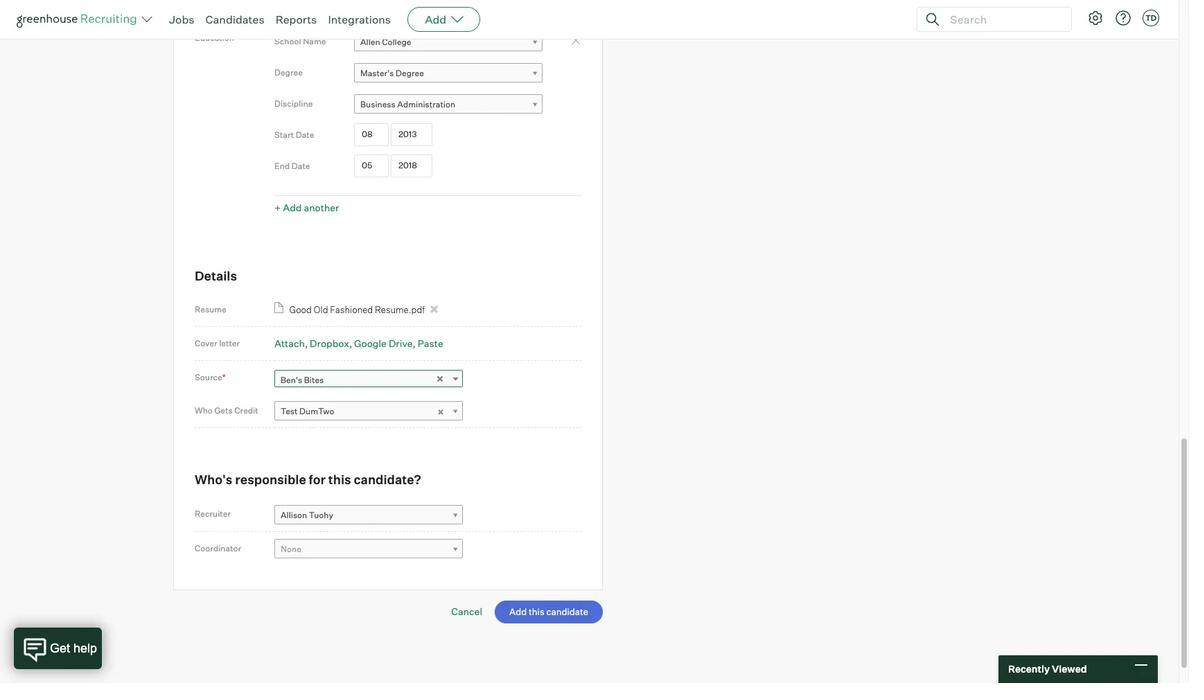 Task type: vqa. For each thing, say whether or not it's contained in the screenshot.
Saved
no



Task type: locate. For each thing, give the bounding box(es) containing it.
cancel link
[[451, 606, 482, 618]]

paste
[[418, 338, 443, 350]]

2 yyyy text field from the top
[[391, 155, 432, 177]]

master's degree
[[360, 68, 424, 78]]

degree
[[274, 67, 303, 78], [396, 68, 424, 78]]

dropbox link
[[310, 338, 352, 350]]

degree up business administration
[[396, 68, 424, 78]]

jobs link
[[169, 12, 194, 26]]

yyyy text field down business administration
[[391, 123, 432, 146]]

td
[[1145, 13, 1157, 23]]

master's
[[360, 68, 394, 78]]

google
[[354, 338, 387, 350]]

0 horizontal spatial add
[[283, 202, 302, 213]]

+ add another
[[274, 202, 339, 213]]

who gets credit
[[195, 405, 258, 416]]

end
[[274, 161, 290, 171]]

date for start date
[[296, 130, 314, 140]]

0 vertical spatial yyyy text field
[[391, 123, 432, 146]]

integrations link
[[328, 12, 391, 26]]

reports link
[[276, 12, 317, 26]]

1 vertical spatial yyyy text field
[[391, 155, 432, 177]]

recruiter
[[195, 509, 231, 519]]

YYYY text field
[[391, 123, 432, 146], [391, 155, 432, 177]]

1 vertical spatial add
[[283, 202, 302, 213]]

who's responsible for this candidate?
[[195, 472, 421, 487]]

1 yyyy text field from the top
[[391, 123, 432, 146]]

discipline
[[274, 98, 313, 109]]

None submit
[[495, 601, 603, 624]]

attach
[[274, 338, 305, 350]]

allison tuohy link
[[274, 505, 463, 525]]

bites
[[304, 375, 324, 385]]

end date
[[274, 161, 310, 171]]

business administration link
[[354, 94, 543, 114]]

MM text field
[[354, 123, 389, 146]]

good
[[289, 304, 312, 316]]

td button
[[1143, 10, 1159, 26]]

None file field
[[17, 651, 192, 665], [0, 668, 175, 683], [17, 651, 192, 665], [0, 668, 175, 683]]

date
[[296, 130, 314, 140], [292, 161, 310, 171]]

allen
[[360, 37, 380, 47]]

date right start
[[296, 130, 314, 140]]

allen college
[[360, 37, 411, 47]]

viewed
[[1052, 663, 1087, 675]]

candidates link
[[205, 12, 264, 26]]

jobs
[[169, 12, 194, 26]]

administration
[[397, 99, 455, 109]]

test dumtwo
[[281, 406, 334, 417]]

add up allen college link
[[425, 12, 446, 26]]

add
[[425, 12, 446, 26], [283, 202, 302, 213]]

add right the +
[[283, 202, 302, 213]]

0 vertical spatial date
[[296, 130, 314, 140]]

add button
[[408, 7, 480, 32]]

1 horizontal spatial add
[[425, 12, 446, 26]]

td button
[[1140, 7, 1162, 29]]

date right end
[[292, 161, 310, 171]]

tuohy
[[309, 510, 333, 520]]

0 vertical spatial add
[[425, 12, 446, 26]]

yyyy text field right mm text box
[[391, 155, 432, 177]]

business administration
[[360, 99, 455, 109]]

degree down school
[[274, 67, 303, 78]]

allison tuohy
[[281, 510, 333, 520]]

start date
[[274, 130, 314, 140]]

details
[[195, 268, 237, 283]]

1 vertical spatial date
[[292, 161, 310, 171]]

resume
[[195, 304, 226, 315]]

cover letter
[[195, 338, 240, 349]]



Task type: describe. For each thing, give the bounding box(es) containing it.
cancel
[[451, 606, 482, 618]]

none link
[[274, 539, 463, 559]]

test
[[281, 406, 298, 417]]

coordinator
[[195, 543, 241, 553]]

add inside popup button
[[425, 12, 446, 26]]

google drive link
[[354, 338, 416, 350]]

letter
[[219, 338, 240, 349]]

name
[[303, 36, 326, 46]]

recently viewed
[[1008, 663, 1087, 675]]

ben's
[[281, 375, 302, 385]]

ben's bites link
[[274, 370, 463, 390]]

add inside education element
[[283, 202, 302, 213]]

credit
[[234, 405, 258, 416]]

for
[[309, 472, 326, 487]]

candidate?
[[354, 472, 421, 487]]

who
[[195, 405, 213, 416]]

start
[[274, 130, 294, 140]]

dumtwo
[[299, 406, 334, 417]]

greenhouse recruiting image
[[17, 11, 141, 28]]

+ add another link
[[274, 202, 339, 213]]

gets
[[214, 405, 233, 416]]

responsible
[[235, 472, 306, 487]]

school
[[274, 36, 301, 46]]

yyyy text field for end date
[[391, 155, 432, 177]]

education
[[195, 33, 234, 43]]

MM text field
[[354, 155, 389, 177]]

allison
[[281, 510, 307, 520]]

reports
[[276, 12, 317, 26]]

paste link
[[418, 338, 443, 350]]

*
[[222, 372, 226, 383]]

candidates
[[205, 12, 264, 26]]

yyyy text field for start date
[[391, 123, 432, 146]]

another
[[304, 202, 339, 213]]

college
[[382, 37, 411, 47]]

none
[[281, 544, 301, 555]]

recently
[[1008, 663, 1050, 675]]

who's
[[195, 472, 232, 487]]

school name
[[274, 36, 326, 46]]

good old fashioned resume.pdf
[[289, 304, 425, 316]]

resume.pdf
[[375, 304, 425, 316]]

source
[[195, 372, 222, 383]]

+
[[274, 202, 281, 213]]

education element
[[274, 26, 581, 218]]

0 horizontal spatial degree
[[274, 67, 303, 78]]

cover
[[195, 338, 217, 349]]

drive
[[389, 338, 413, 350]]

master's degree link
[[354, 63, 543, 83]]

attach dropbox google drive paste
[[274, 338, 443, 350]]

ben's bites
[[281, 375, 324, 385]]

this
[[328, 472, 351, 487]]

test dumtwo link
[[274, 401, 463, 422]]

configure image
[[1087, 10, 1104, 26]]

attach link
[[274, 338, 308, 350]]

Search text field
[[947, 9, 1059, 29]]

source *
[[195, 372, 226, 383]]

integrations
[[328, 12, 391, 26]]

1 horizontal spatial degree
[[396, 68, 424, 78]]

fashioned
[[330, 304, 373, 316]]

date for end date
[[292, 161, 310, 171]]

business
[[360, 99, 395, 109]]

dropbox
[[310, 338, 349, 350]]

allen college link
[[354, 32, 543, 52]]

old
[[314, 304, 328, 316]]



